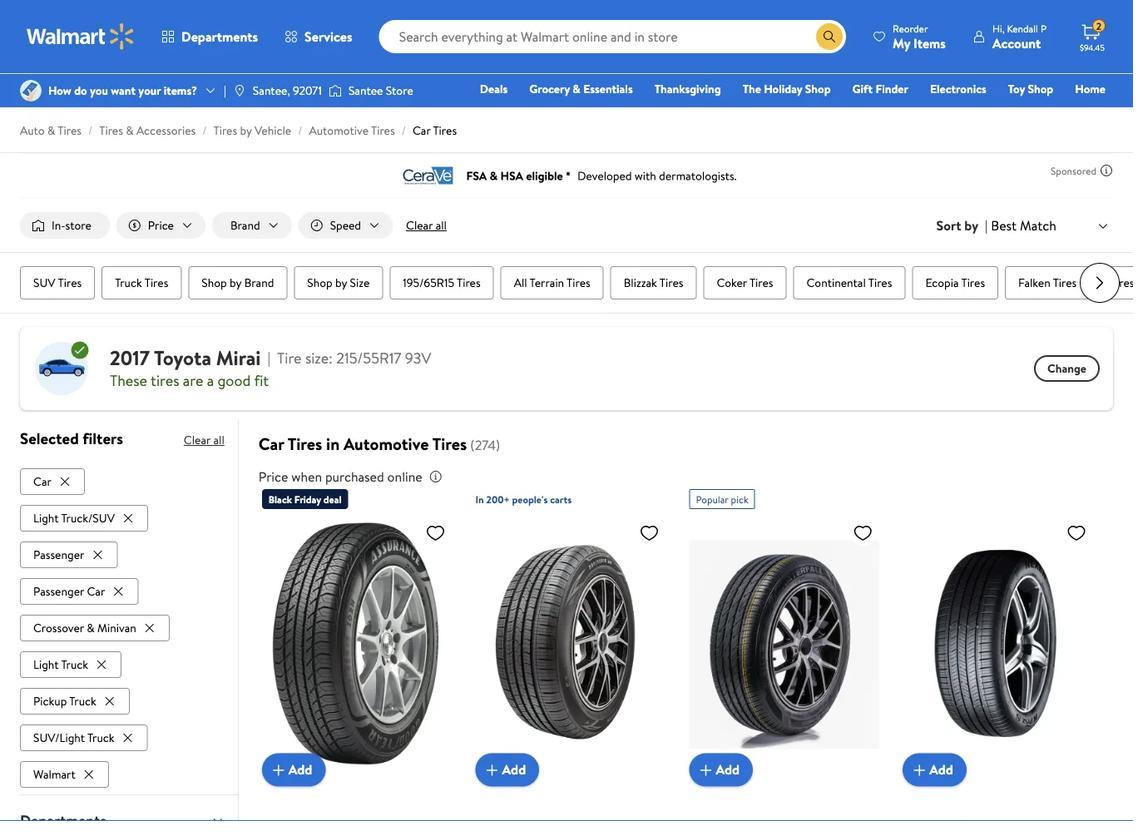 Task type: locate. For each thing, give the bounding box(es) containing it.
light for light truck/suv
[[33, 510, 59, 526]]

all up the 195/65r15 tires
[[436, 217, 447, 234]]

popular pick
[[696, 493, 749, 507]]

clear all down a
[[184, 432, 225, 448]]

light inside button
[[33, 510, 59, 526]]

1 horizontal spatial clear all
[[406, 217, 447, 234]]

add to cart image for the crossmax 215/55r17 94v ct-1 all-season tire fits: 2011-15 chevrolet cruze eco, 2012-14 toyota camry hybrid xle image
[[483, 760, 503, 780]]

 image for santee store
[[329, 82, 342, 99]]

match
[[1021, 216, 1057, 235]]

all for the clear all button to the right
[[436, 217, 447, 234]]

1 horizontal spatial |
[[268, 348, 271, 369]]

legal information image
[[429, 470, 443, 484]]

0 vertical spatial passenger
[[33, 547, 84, 563]]

3 add button from the left
[[690, 754, 753, 787]]

add for waterfall eco dynamic 215/55r17 94w all season tire image
[[716, 761, 740, 779]]

car up the black
[[259, 433, 284, 456]]

by
[[240, 122, 252, 139], [965, 217, 979, 235], [230, 275, 242, 291], [336, 275, 347, 291]]

the holiday shop
[[743, 81, 831, 97]]

light down car button
[[33, 510, 59, 526]]

vehicle
[[255, 122, 292, 139]]

want
[[111, 82, 136, 99]]

clear all up 195/65r15
[[406, 217, 447, 234]]

pickup truck list item
[[20, 685, 133, 715]]

crossover & minivan
[[33, 620, 136, 636]]

| left best
[[986, 217, 989, 235]]

4 add from the left
[[930, 761, 954, 779]]

4 add button from the left
[[903, 754, 967, 787]]

best match
[[992, 216, 1057, 235]]

one
[[979, 104, 1004, 120]]

truck
[[115, 275, 142, 291], [61, 657, 88, 673], [69, 693, 96, 710], [87, 730, 115, 746]]

0 vertical spatial light
[[33, 510, 59, 526]]

truck right the suv/light
[[87, 730, 115, 746]]

 image left how
[[20, 80, 42, 102]]

suv/light truck button
[[20, 725, 148, 752]]

auto
[[20, 122, 45, 139]]

truck for light truck
[[61, 657, 88, 673]]

tires inside "link"
[[750, 275, 774, 291]]

truck for pickup truck
[[69, 693, 96, 710]]

(274)
[[471, 436, 500, 455]]

1 add from the left
[[289, 761, 313, 779]]

ad disclaimer and feedback for skylinedisplayad image
[[1101, 164, 1114, 177]]

car down store
[[413, 122, 431, 139]]

sort by |
[[937, 217, 989, 235]]

price inside dropdown button
[[148, 217, 174, 234]]

1 horizontal spatial  image
[[329, 82, 342, 99]]

1 add button from the left
[[262, 754, 326, 787]]

in-store
[[52, 217, 91, 234]]

grocery
[[530, 81, 570, 97]]

passenger car list item
[[20, 575, 142, 605]]

add for goodyear assurance outlast 215/55r17 94v all-season passenger car tire image
[[289, 761, 313, 779]]

1 vertical spatial passenger
[[33, 583, 84, 600]]

holiday
[[764, 81, 803, 97]]

store
[[386, 82, 414, 99]]

brand up shop by brand
[[231, 217, 260, 234]]

clear up 195/65r15
[[406, 217, 433, 234]]

in
[[326, 433, 340, 456]]

mirai
[[216, 344, 261, 372]]

 image right 92071
[[329, 82, 342, 99]]

goodyear assurance outlast 215/55r17 94v all-season passenger car tire image
[[262, 516, 453, 774]]

1 vertical spatial brand
[[244, 275, 274, 291]]

clear all
[[406, 217, 447, 234], [184, 432, 225, 448]]

3 / from the left
[[298, 122, 303, 139]]

add for the crossmax 215/55r17 94v ct-1 all-season tire fits: 2011-15 chevrolet cruze eco, 2012-14 toyota camry hybrid xle image
[[503, 761, 526, 779]]

0 horizontal spatial add to cart image
[[483, 760, 503, 780]]

2 add to cart image from the left
[[696, 760, 716, 780]]

passenger car
[[33, 583, 105, 600]]

2 add button from the left
[[476, 754, 540, 787]]

clear down are
[[184, 432, 211, 448]]

passenger up crossover
[[33, 583, 84, 600]]

& right auto
[[47, 122, 55, 139]]

suv/light truck list item
[[20, 722, 151, 752]]

1 vertical spatial clear
[[184, 432, 211, 448]]

toy shop link
[[1001, 80, 1062, 98]]

 image
[[233, 84, 246, 97]]

clear all button up 195/65r15
[[400, 212, 454, 239]]

price for price when purchased online
[[259, 468, 288, 486]]

in
[[476, 493, 484, 507]]

1 add to cart image from the left
[[269, 760, 289, 780]]

by right sort
[[965, 217, 979, 235]]

2017 toyota mirai | tire size: 215/55r17 93v these tires are a good fit
[[110, 344, 432, 391]]

tires by vehicle link
[[214, 122, 292, 139]]

passenger up passenger car
[[33, 547, 84, 563]]

truck/suv
[[61, 510, 115, 526]]

1 vertical spatial price
[[259, 468, 288, 486]]

shop right holiday
[[806, 81, 831, 97]]

clear all button
[[400, 212, 454, 239], [184, 427, 225, 454]]

clear all inside button
[[406, 217, 447, 234]]

1 horizontal spatial all
[[436, 217, 447, 234]]

0 horizontal spatial  image
[[20, 80, 42, 102]]

add to cart image
[[483, 760, 503, 780], [910, 760, 930, 780]]

0 vertical spatial price
[[148, 217, 174, 234]]

shop
[[806, 81, 831, 97], [1029, 81, 1054, 97], [202, 275, 227, 291], [307, 275, 333, 291]]

crossover
[[33, 620, 84, 636]]

& inside button
[[87, 620, 95, 636]]

online
[[388, 468, 423, 486]]

2 add from the left
[[503, 761, 526, 779]]

all terrain tires
[[514, 275, 591, 291]]

0 vertical spatial brand
[[231, 217, 260, 234]]

1 passenger from the top
[[33, 547, 84, 563]]

passenger car button
[[20, 578, 139, 605]]

0 horizontal spatial clear all
[[184, 432, 225, 448]]

brand down "brand" dropdown button
[[244, 275, 274, 291]]

/
[[88, 122, 93, 139], [202, 122, 207, 139], [298, 122, 303, 139], [402, 122, 406, 139]]

price for price
[[148, 217, 174, 234]]

kendall
[[1008, 21, 1039, 35]]

| inside 2017 toyota mirai | tire size: 215/55r17 93v these tires are a good fit
[[268, 348, 271, 369]]

by down "brand" dropdown button
[[230, 275, 242, 291]]

2 light from the top
[[33, 657, 59, 673]]

price up truck tires at the top
[[148, 217, 174, 234]]

store
[[65, 217, 91, 234]]

add to cart image
[[269, 760, 289, 780], [696, 760, 716, 780]]

1 horizontal spatial price
[[259, 468, 288, 486]]

selected
[[20, 428, 79, 450]]

tires
[[58, 122, 82, 139], [99, 122, 123, 139], [214, 122, 237, 139], [371, 122, 395, 139], [433, 122, 457, 139], [58, 275, 82, 291], [145, 275, 168, 291], [457, 275, 481, 291], [567, 275, 591, 291], [660, 275, 684, 291], [750, 275, 774, 291], [869, 275, 893, 291], [962, 275, 986, 291], [1054, 275, 1078, 291], [288, 433, 322, 456], [433, 433, 467, 456]]

items?
[[164, 82, 197, 99]]

2 add to cart image from the left
[[910, 760, 930, 780]]

1 add to cart image from the left
[[483, 760, 503, 780]]

1 horizontal spatial add to cart image
[[910, 760, 930, 780]]

thanksgiving link
[[647, 80, 729, 98]]

/ right auto & tires link at the left top
[[88, 122, 93, 139]]

1 vertical spatial |
[[986, 217, 989, 235]]

toyota
[[154, 344, 211, 372]]

price
[[148, 217, 174, 234], [259, 468, 288, 486]]

0 vertical spatial clear all
[[406, 217, 447, 234]]

price up the black
[[259, 468, 288, 486]]

all down a
[[214, 432, 225, 448]]

& right grocery
[[573, 81, 581, 97]]

light up pickup
[[33, 657, 59, 673]]

shop left size
[[307, 275, 333, 291]]

/ right vehicle
[[298, 122, 303, 139]]

0 vertical spatial clear
[[406, 217, 433, 234]]

my
[[893, 34, 911, 52]]

crossover & minivan button
[[20, 615, 170, 642]]

truck for suv/light truck
[[87, 730, 115, 746]]

automotive down "santee"
[[309, 122, 369, 139]]

3 add from the left
[[716, 761, 740, 779]]

/ right accessories
[[202, 122, 207, 139]]

truck down "price" dropdown button
[[115, 275, 142, 291]]

car down selected
[[33, 474, 52, 490]]

account
[[993, 34, 1042, 52]]

light for light truck
[[33, 657, 59, 673]]

1 light from the top
[[33, 510, 59, 526]]

0 horizontal spatial clear
[[184, 432, 211, 448]]

automotive tires link
[[309, 122, 395, 139]]

0 vertical spatial clear all button
[[400, 212, 454, 239]]

1 horizontal spatial clear
[[406, 217, 433, 234]]

truck up pickup truck list item in the bottom of the page
[[61, 657, 88, 673]]

popular
[[696, 493, 729, 507]]

tire
[[277, 348, 302, 369]]

passenger button
[[20, 542, 118, 568]]

automotive up online
[[344, 433, 429, 456]]

/ left car tires link
[[402, 122, 406, 139]]

| left the tire
[[268, 348, 271, 369]]

1 vertical spatial all
[[214, 432, 225, 448]]

truck right pickup
[[69, 693, 96, 710]]

gift
[[853, 81, 873, 97]]

by inside sort and filter section element
[[965, 217, 979, 235]]

add button
[[262, 754, 326, 787], [476, 754, 540, 787], [690, 754, 753, 787], [903, 754, 967, 787]]

fashion link
[[847, 103, 901, 121]]

light inside button
[[33, 657, 59, 673]]

 image
[[20, 80, 42, 102], [329, 82, 342, 99]]

items
[[914, 34, 947, 52]]

0 horizontal spatial all
[[214, 432, 225, 448]]

hi,
[[993, 21, 1005, 35]]

2 horizontal spatial |
[[986, 217, 989, 235]]

0 horizontal spatial price
[[148, 217, 174, 234]]

add button for goodyear assurance outlast 215/55r17 94v all-season passenger car tire image
[[262, 754, 326, 787]]

2 vertical spatial |
[[268, 348, 271, 369]]

your
[[139, 82, 161, 99]]

car up crossover & minivan list item
[[87, 583, 105, 600]]

1 vertical spatial clear all button
[[184, 427, 225, 454]]

deal
[[324, 493, 342, 507]]

list
[[20, 465, 225, 788]]

93v
[[405, 348, 432, 369]]

nexen npriz s 215/55r17 94v bsw all season tire image
[[903, 516, 1094, 774]]

suv/light truck
[[33, 730, 115, 746]]

car tires link
[[413, 122, 457, 139]]

tab
[[7, 796, 238, 822]]

registry link
[[907, 103, 965, 121]]

falken tires
[[1019, 275, 1078, 291]]

passenger inside list item
[[33, 547, 84, 563]]

0 horizontal spatial add to cart image
[[269, 760, 289, 780]]

clear all for the clear all button to the left
[[184, 432, 225, 448]]

all inside sort and filter section element
[[436, 217, 447, 234]]

Walmart Site-Wide search field
[[379, 20, 847, 53]]

car tires in automotive tires (274)
[[259, 433, 500, 456]]

suv tires link
[[20, 266, 95, 300]]

how
[[48, 82, 71, 99]]

0 vertical spatial |
[[224, 82, 226, 99]]

1 vertical spatial light
[[33, 657, 59, 673]]

by left vehicle
[[240, 122, 252, 139]]

purchased
[[325, 468, 384, 486]]

clear all button down a
[[184, 427, 225, 454]]

& left "minivan"
[[87, 620, 95, 636]]

p
[[1041, 21, 1047, 35]]

brand inside "brand" dropdown button
[[231, 217, 260, 234]]

& for minivan
[[87, 620, 95, 636]]

2 passenger from the top
[[33, 583, 84, 600]]

electronics link
[[923, 80, 995, 98]]

1 horizontal spatial add to cart image
[[696, 760, 716, 780]]

passenger for passenger
[[33, 547, 84, 563]]

best match button
[[989, 215, 1114, 237]]

passenger inside list item
[[33, 583, 84, 600]]

by left size
[[336, 275, 347, 291]]

brand
[[231, 217, 260, 234], [244, 275, 274, 291]]

0 vertical spatial all
[[436, 217, 447, 234]]

| up the auto & tires / tires & accessories / tires by vehicle / automotive tires / car tires
[[224, 82, 226, 99]]

all for the clear all button to the left
[[214, 432, 225, 448]]

fires link
[[1098, 266, 1134, 300]]

car inside car button
[[33, 474, 52, 490]]

0 vertical spatial automotive
[[309, 122, 369, 139]]

1 vertical spatial clear all
[[184, 432, 225, 448]]



Task type: describe. For each thing, give the bounding box(es) containing it.
walmart
[[33, 767, 76, 783]]

sort and filter section element
[[0, 199, 1134, 252]]

add to favorites list, nexen npriz s 215/55r17 94v bsw all season tire image
[[1067, 523, 1087, 544]]

applied filters section element
[[20, 428, 123, 450]]

continental tires link
[[794, 266, 906, 300]]

vehicle type: car and truck image
[[33, 341, 90, 397]]

coker tires link
[[704, 266, 787, 300]]

truck tires
[[115, 275, 168, 291]]

friday
[[295, 493, 321, 507]]

light truck
[[33, 657, 88, 673]]

tires & accessories link
[[99, 122, 196, 139]]

add button for nexen npriz s 215/55r17 94v bsw all season tire image
[[903, 754, 967, 787]]

car list item
[[20, 465, 88, 495]]

car button
[[20, 469, 85, 495]]

crossover & minivan list item
[[20, 612, 173, 642]]

4 / from the left
[[402, 122, 406, 139]]

1 / from the left
[[88, 122, 93, 139]]

2
[[1097, 19, 1102, 33]]

suv/light
[[33, 730, 85, 746]]

0 horizontal spatial clear all button
[[184, 427, 225, 454]]

Search search field
[[379, 20, 847, 53]]

electronics
[[931, 81, 987, 97]]

$94.45
[[1081, 42, 1106, 53]]

best
[[992, 216, 1018, 235]]

change
[[1048, 361, 1087, 377]]

essentials
[[584, 81, 633, 97]]

suv tires
[[33, 275, 82, 291]]

selected filters
[[20, 428, 123, 450]]

add to favorites list, crossmax 215/55r17 94v ct-1 all-season tire fits: 2011-15 chevrolet cruze eco, 2012-14 toyota camry hybrid xle image
[[640, 523, 660, 544]]

0 horizontal spatial |
[[224, 82, 226, 99]]

speed button
[[299, 212, 393, 239]]

sponsored
[[1052, 164, 1097, 178]]

all
[[514, 275, 528, 291]]

passenger list item
[[20, 538, 121, 568]]

add to cart image for popular pick
[[696, 760, 716, 780]]

& left accessories
[[126, 122, 134, 139]]

200+
[[487, 493, 510, 507]]

a
[[207, 370, 214, 391]]

toy shop
[[1009, 81, 1054, 97]]

shop by size
[[307, 275, 370, 291]]

1 horizontal spatial clear all button
[[400, 212, 454, 239]]

filters
[[83, 428, 123, 450]]

terrain
[[530, 275, 565, 291]]

92071
[[293, 82, 322, 99]]

do
[[74, 82, 87, 99]]

black
[[269, 493, 292, 507]]

by for shop by size
[[336, 275, 347, 291]]

brand inside 'shop by brand' link
[[244, 275, 274, 291]]

home fashion
[[854, 81, 1106, 120]]

price button
[[116, 212, 206, 239]]

black friday deal
[[269, 493, 342, 507]]

gift finder
[[853, 81, 909, 97]]

light truck/suv list item
[[20, 502, 152, 532]]

add button for the crossmax 215/55r17 94v ct-1 all-season tire fits: 2011-15 chevrolet cruze eco, 2012-14 toyota camry hybrid xle image
[[476, 754, 540, 787]]

size
[[350, 275, 370, 291]]

shop right the toy
[[1029, 81, 1054, 97]]

minivan
[[97, 620, 136, 636]]

add to cart image for nexen npriz s 215/55r17 94v bsw all season tire image
[[910, 760, 930, 780]]

one debit
[[979, 104, 1035, 120]]

add to favorites list, waterfall eco dynamic 215/55r17 94w all season tire image
[[854, 523, 874, 544]]

crossmax 215/55r17 94v ct-1 all-season tire fits: 2011-15 chevrolet cruze eco, 2012-14 toyota camry hybrid xle image
[[476, 516, 666, 774]]

when
[[292, 468, 322, 486]]

registry
[[915, 104, 957, 120]]

clear all for the clear all button to the right
[[406, 217, 447, 234]]

walmart button
[[20, 762, 109, 788]]

one debit link
[[971, 103, 1043, 121]]

price when purchased online
[[259, 468, 423, 486]]

reorder
[[893, 21, 929, 35]]

list containing car
[[20, 465, 225, 788]]

clear inside sort and filter section element
[[406, 217, 433, 234]]

& for essentials
[[573, 81, 581, 97]]

light truck list item
[[20, 648, 125, 678]]

gift finder link
[[846, 80, 917, 98]]

truck tires link
[[102, 266, 182, 300]]

ecopia
[[926, 275, 960, 291]]

| inside sort and filter section element
[[986, 217, 989, 235]]

santee
[[349, 82, 383, 99]]

home link
[[1068, 80, 1114, 98]]

debit
[[1007, 104, 1035, 120]]

blizzak tires
[[624, 275, 684, 291]]

blizzak tires link
[[611, 266, 697, 300]]

ecopia tires link
[[913, 266, 999, 300]]

deals
[[480, 81, 508, 97]]

brand button
[[212, 212, 292, 239]]

shop by brand link
[[188, 266, 288, 300]]

by for shop by brand
[[230, 275, 242, 291]]

blizzak
[[624, 275, 658, 291]]

& for tires
[[47, 122, 55, 139]]

add to cart image for black friday deal
[[269, 760, 289, 780]]

light truck/suv button
[[20, 505, 148, 532]]

2017
[[110, 344, 150, 372]]

waterfall eco dynamic 215/55r17 94w all season tire image
[[690, 516, 880, 774]]

light truck button
[[20, 652, 122, 678]]

santee,
[[253, 82, 290, 99]]

accessories
[[136, 122, 196, 139]]

in 200+ people's carts
[[476, 493, 572, 507]]

fashion
[[854, 104, 893, 120]]

passenger for passenger car
[[33, 583, 84, 600]]

fit
[[254, 370, 269, 391]]

walmart image
[[27, 23, 135, 50]]

car inside passenger car button
[[87, 583, 105, 600]]

santee, 92071
[[253, 82, 322, 99]]

 image for how do you want your items?
[[20, 80, 42, 102]]

1 vertical spatial automotive
[[344, 433, 429, 456]]

falken
[[1019, 275, 1051, 291]]

coker tires
[[717, 275, 774, 291]]

next slide for chipmodule list image
[[1081, 263, 1121, 303]]

walmart list item
[[20, 758, 112, 788]]

how do you want your items?
[[48, 82, 197, 99]]

deals link
[[473, 80, 516, 98]]

195/65r15
[[403, 275, 455, 291]]

hi, kendall p account
[[993, 21, 1047, 52]]

these
[[110, 370, 147, 391]]

suv
[[33, 275, 55, 291]]

search icon image
[[823, 30, 837, 43]]

shop by size link
[[294, 266, 383, 300]]

2 / from the left
[[202, 122, 207, 139]]

departments button
[[148, 17, 271, 57]]

add for nexen npriz s 215/55r17 94v bsw all season tire image
[[930, 761, 954, 779]]

light truck/suv
[[33, 510, 115, 526]]

tires
[[151, 370, 179, 391]]

shop down "brand" dropdown button
[[202, 275, 227, 291]]

continental
[[807, 275, 867, 291]]

by for sort by |
[[965, 217, 979, 235]]

add to favorites list, goodyear assurance outlast 215/55r17 94v all-season passenger car tire image
[[426, 523, 446, 544]]

good
[[218, 370, 251, 391]]

pick
[[732, 493, 749, 507]]

195/65r15 tires link
[[390, 266, 494, 300]]

all terrain tires link
[[501, 266, 604, 300]]

services
[[305, 27, 353, 46]]

carts
[[551, 493, 572, 507]]

add button for waterfall eco dynamic 215/55r17 94w all season tire image
[[690, 754, 753, 787]]



Task type: vqa. For each thing, say whether or not it's contained in the screenshot.
Low at the right bottom
no



